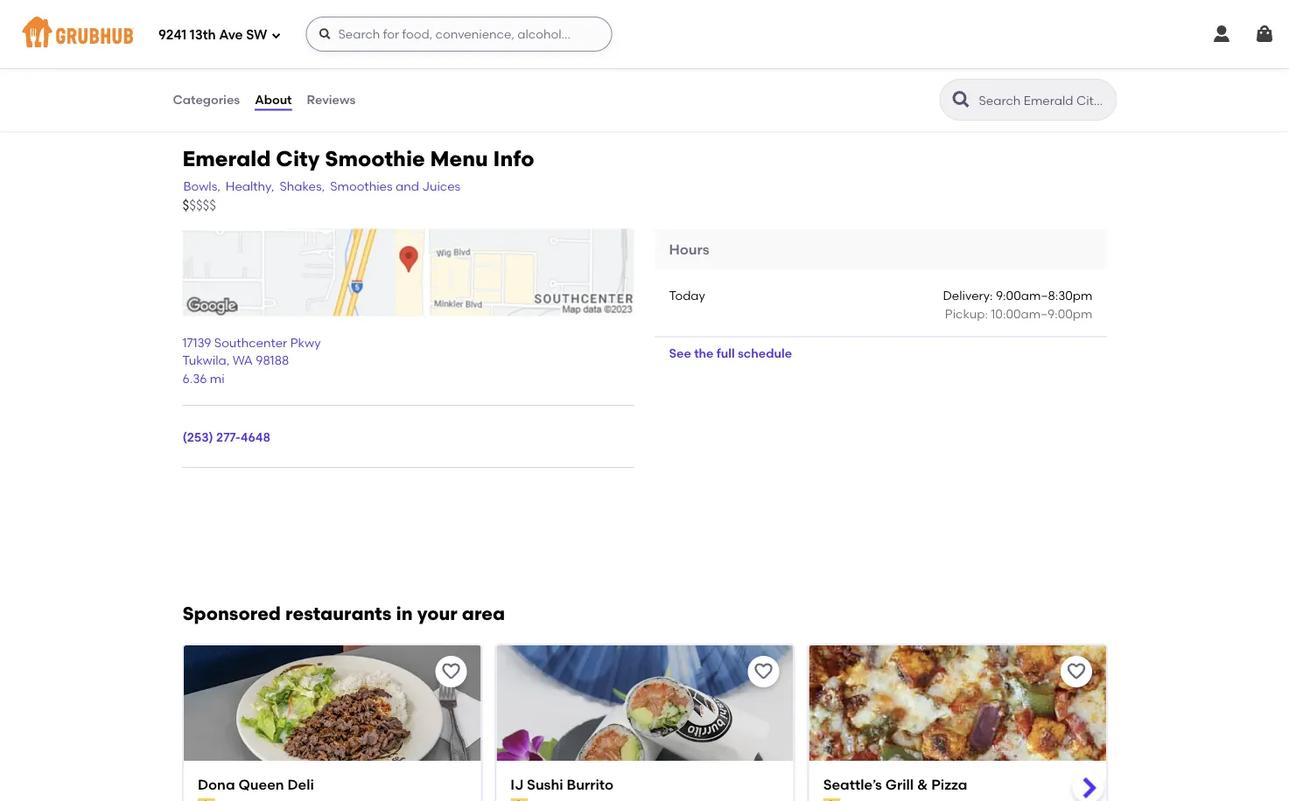 Task type: vqa. For each thing, say whether or not it's contained in the screenshot.
middle subscription pass 'image'
yes



Task type: locate. For each thing, give the bounding box(es) containing it.
sw
[[246, 27, 267, 43]]

1 save this restaurant button from the left
[[435, 656, 466, 688]]

1 horizontal spatial save this restaurant image
[[1065, 661, 1086, 682]]

save this restaurant image for seattle's grill & pizza
[[1065, 661, 1086, 682]]

ij sushi burrito
[[510, 776, 613, 794]]

sponsored
[[182, 603, 281, 625]]

shakes, button
[[279, 176, 326, 196]]

6.36
[[182, 371, 207, 386]]

about
[[255, 92, 292, 107]]

see the full schedule
[[669, 346, 792, 361]]

10:00am–9:00pm
[[991, 306, 1093, 321]]

the
[[694, 346, 714, 361]]

restaurants
[[285, 603, 392, 625]]

healthy,
[[226, 179, 274, 193]]

about button
[[254, 68, 293, 131]]

menu
[[430, 146, 488, 171]]

0 horizontal spatial svg image
[[271, 30, 281, 41]]

0 horizontal spatial save this restaurant image
[[440, 661, 461, 682]]

area
[[462, 603, 505, 625]]

save this restaurant button
[[435, 656, 466, 688], [747, 656, 779, 688], [1060, 656, 1092, 688]]

seattle's grill & pizza
[[823, 776, 967, 794]]

save this restaurant image
[[440, 661, 461, 682], [1065, 661, 1086, 682]]

save this restaurant button for dona queen deli
[[435, 656, 466, 688]]

1 subscription pass image from the left
[[197, 799, 215, 802]]

svg image
[[1211, 24, 1232, 45], [318, 27, 332, 41]]

pickup:
[[945, 306, 988, 321]]

2 subscription pass image from the left
[[510, 799, 528, 802]]

1 horizontal spatial svg image
[[1211, 24, 1232, 45]]

sushi
[[526, 776, 563, 794]]

2 save this restaurant image from the left
[[1065, 661, 1086, 682]]

1 save this restaurant image from the left
[[440, 661, 461, 682]]

save this restaurant button for seattle's grill & pizza
[[1060, 656, 1092, 688]]

9241
[[158, 27, 187, 43]]

ave
[[219, 27, 243, 43]]

dona queen deli
[[197, 776, 314, 794]]

0 horizontal spatial subscription pass image
[[197, 799, 215, 802]]

pickup: 10:00am–9:00pm
[[945, 306, 1093, 321]]

3 subscription pass image from the left
[[823, 799, 840, 802]]

healthy, button
[[225, 176, 275, 196]]

emerald city smoothie menu info
[[182, 146, 534, 171]]

13th
[[190, 27, 216, 43]]

98188
[[256, 353, 289, 368]]

pkwy
[[290, 336, 321, 350]]

&
[[917, 776, 927, 794]]

smoothie
[[325, 146, 425, 171]]

juices
[[422, 179, 461, 193]]

Search for food, convenience, alcohol... search field
[[306, 17, 612, 52]]

pizza
[[931, 776, 967, 794]]

main navigation navigation
[[0, 0, 1289, 68]]

reviews button
[[306, 68, 356, 131]]

(253) 277-4648
[[182, 430, 270, 445]]

3 save this restaurant button from the left
[[1060, 656, 1092, 688]]

$$$$$
[[182, 197, 216, 213]]

ij sushi burrito link
[[510, 775, 779, 795]]

2 horizontal spatial subscription pass image
[[823, 799, 840, 802]]

(253)
[[182, 430, 213, 445]]

1 horizontal spatial subscription pass image
[[510, 799, 528, 802]]

burrito
[[566, 776, 613, 794]]

1 horizontal spatial save this restaurant button
[[747, 656, 779, 688]]

subscription pass image
[[197, 799, 215, 802], [510, 799, 528, 802], [823, 799, 840, 802]]

0 horizontal spatial save this restaurant button
[[435, 656, 466, 688]]

subscription pass image down seattle's
[[823, 799, 840, 802]]

svg image
[[1254, 24, 1275, 45], [271, 30, 281, 41]]

2 horizontal spatial save this restaurant button
[[1060, 656, 1092, 688]]

dona queen deli link
[[197, 775, 466, 795]]

2 save this restaurant button from the left
[[747, 656, 779, 688]]

(253) 277-4648 button
[[182, 428, 270, 446]]

9241 13th ave sw
[[158, 27, 267, 43]]

delivery:
[[943, 288, 993, 303]]

delivery: 9:00am–8:30pm
[[943, 288, 1093, 303]]

subscription pass image down ij
[[510, 799, 528, 802]]

city
[[276, 146, 320, 171]]

subscription pass image down dona
[[197, 799, 215, 802]]

reviews
[[307, 92, 356, 107]]



Task type: describe. For each thing, give the bounding box(es) containing it.
seattle's grill & pizza link
[[823, 775, 1092, 795]]

categories button
[[172, 68, 241, 131]]

full
[[717, 346, 735, 361]]

grill
[[885, 776, 913, 794]]

categories
[[173, 92, 240, 107]]

,
[[226, 353, 230, 368]]

save this restaurant button for ij sushi burrito
[[747, 656, 779, 688]]

and
[[396, 179, 419, 193]]

bowls, button
[[182, 176, 221, 196]]

ij
[[510, 776, 523, 794]]

sponsored restaurants in your area
[[182, 603, 505, 625]]

search icon image
[[951, 89, 972, 110]]

subscription pass image for seattle's
[[823, 799, 840, 802]]

$
[[182, 197, 189, 213]]

0 horizontal spatial svg image
[[318, 27, 332, 41]]

smoothies and juices button
[[329, 176, 461, 196]]

Search Emerald City Smoothie search field
[[977, 92, 1111, 109]]

seattle's
[[823, 776, 882, 794]]

277-
[[216, 430, 240, 445]]

queen
[[238, 776, 284, 794]]

1 horizontal spatial svg image
[[1254, 24, 1275, 45]]

mi
[[210, 371, 225, 386]]

wa
[[232, 353, 253, 368]]

subscription pass image for dona
[[197, 799, 215, 802]]

southcenter
[[214, 336, 287, 350]]

dona
[[197, 776, 235, 794]]

dona queen deli logo image
[[183, 646, 480, 792]]

save this restaurant image for dona queen deli
[[440, 661, 461, 682]]

4648
[[240, 430, 270, 445]]

emerald
[[182, 146, 271, 171]]

bowls, healthy, shakes, smoothies and juices
[[183, 179, 461, 193]]

smoothies
[[330, 179, 393, 193]]

seattle's grill & pizza logo image
[[809, 646, 1106, 792]]

9:00am–8:30pm
[[996, 288, 1093, 303]]

your
[[417, 603, 457, 625]]

in
[[396, 603, 413, 625]]

tukwila
[[182, 353, 226, 368]]

info
[[493, 146, 534, 171]]

17139 southcenter pkwy tukwila , wa 98188 6.36 mi
[[182, 336, 321, 386]]

ij sushi burrito logo image
[[496, 646, 793, 792]]

schedule
[[738, 346, 792, 361]]

shakes,
[[280, 179, 325, 193]]

see
[[669, 346, 691, 361]]

bowls,
[[183, 179, 220, 193]]

17139
[[182, 336, 211, 350]]

save this restaurant image
[[753, 661, 774, 682]]

subscription pass image for ij
[[510, 799, 528, 802]]

deli
[[287, 776, 314, 794]]

see the full schedule button
[[655, 338, 806, 369]]

today
[[669, 288, 705, 303]]

hours
[[669, 241, 709, 258]]



